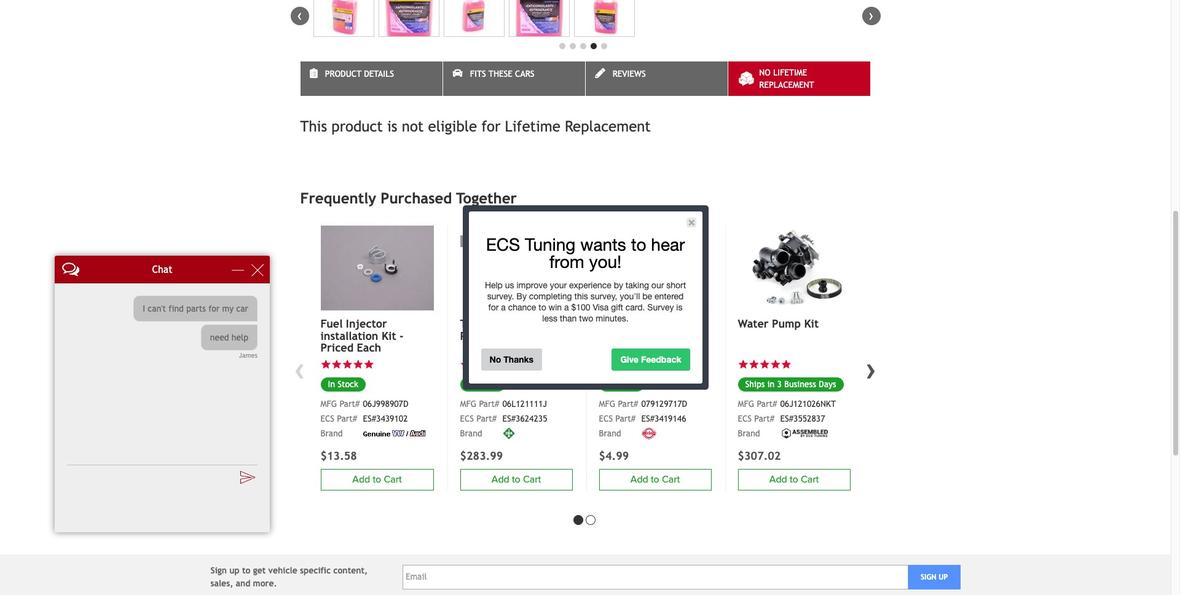 Task type: describe. For each thing, give the bounding box(es) containing it.
together
[[456, 189, 517, 206]]

cart for $307.02
[[801, 474, 819, 486]]

ecs tuning wants to hear from you!
[[486, 234, 685, 272]]

vehicle
[[268, 566, 298, 575]]

es#3624235
[[503, 414, 548, 424]]

to down the elring image
[[651, 474, 660, 486]]

2 a from the left
[[565, 303, 569, 312]]

product details link
[[300, 62, 442, 96]]

brand for $4.99
[[599, 428, 622, 438]]

ecs for thermostat/water pump kit
[[460, 414, 474, 424]]

in for thermostat/water pump kit
[[468, 379, 475, 389]]

this product is not eligible for lifetime replacement
[[300, 118, 651, 135]]

8 star image from the left
[[342, 359, 353, 370]]

by
[[614, 280, 624, 290]]

our
[[652, 280, 664, 290]]

0 horizontal spatial lifetime
[[505, 118, 561, 135]]

$13.58
[[321, 450, 357, 462]]

in stock for fuel injector installation kit - priced each
[[328, 379, 359, 389]]

$4.99
[[599, 450, 629, 462]]

1 vertical spatial ›
[[867, 353, 877, 386]]

entered
[[655, 292, 684, 301]]

pump for thermostat/water
[[460, 329, 489, 342]]

06l121111j
[[503, 399, 547, 409]]

5 star image from the left
[[738, 359, 749, 370]]

two
[[579, 314, 594, 323]]

reviews link
[[586, 62, 728, 96]]

water pump kit image
[[738, 226, 851, 310]]

help us improve your experience by taking our short survey. by completing this survey, you'll be entered for a chance to win a $100 visa gift card. survey is less than two minutes.
[[485, 280, 686, 323]]

thermostat/water pump kit
[[460, 317, 555, 342]]

upper
[[599, 317, 631, 330]]

visa
[[593, 303, 609, 312]]

chance
[[508, 303, 537, 312]]

$283.99
[[460, 450, 503, 462]]

add to cart button for $283.99
[[460, 469, 573, 491]]

hear
[[651, 234, 685, 255]]

in for upper intake manifold gasket - priced each
[[607, 379, 614, 389]]

sign for sign up
[[921, 573, 937, 582]]

experience
[[570, 280, 612, 290]]

kit for thermostat/water pump kit
[[493, 329, 507, 342]]

you'll
[[620, 292, 640, 301]]

brand for $307.02
[[738, 428, 761, 438]]

$100
[[572, 303, 591, 312]]

5 es#3141421 - g013a8j1g - g13 coolant - 1 gallon (3.78 liters) - lilac oe specification lifetime coolant - hella - audi volkswagen image from the left
[[574, 0, 635, 37]]

brand for $283.99
[[460, 428, 483, 438]]

survey,
[[591, 292, 618, 301]]

product
[[325, 69, 362, 79]]

details
[[364, 69, 394, 79]]

Email email field
[[403, 565, 909, 590]]

to down genuine volkswagen audi image at bottom
[[373, 474, 381, 486]]

wants
[[581, 234, 627, 255]]

1 star image from the left
[[460, 359, 471, 370]]

es#3439102
[[363, 414, 408, 424]]

your
[[550, 280, 567, 290]]

079129717d
[[642, 399, 688, 409]]

you!
[[589, 252, 622, 272]]

$307.02
[[738, 450, 781, 462]]

days
[[819, 379, 837, 389]]

mfg part# 06l121111j ecs part# es#3624235 brand
[[460, 399, 548, 438]]

tuning
[[525, 234, 576, 255]]

11 star image from the left
[[621, 359, 632, 370]]

4 star image from the left
[[493, 359, 503, 370]]

give feedback
[[621, 354, 682, 365]]

mfg part# 079129717d ecs part# es#3419146 brand
[[599, 399, 688, 438]]

2 › link from the top
[[863, 353, 881, 386]]

cart for $13.58
[[384, 474, 402, 486]]

no lifetime replacement
[[760, 68, 815, 90]]

stock for upper intake manifold gasket - priced each
[[616, 379, 637, 389]]

fuel injector installation kit - priced each
[[321, 317, 404, 355]]

this
[[575, 292, 588, 301]]

lifetime inside no lifetime replacement
[[774, 68, 808, 78]]

mfg part# 06j121026nkt ecs part# es#3552837 brand
[[738, 399, 836, 438]]

add to cart for $4.99
[[631, 474, 680, 486]]

‹
[[297, 7, 302, 23]]

stock for thermostat/water pump kit
[[477, 379, 498, 389]]

win
[[549, 303, 562, 312]]

ecs for upper intake manifold gasket - priced each
[[599, 414, 613, 424]]

in stock for thermostat/water pump kit
[[468, 379, 498, 389]]

add for $283.99
[[492, 474, 510, 486]]

water pump kit
[[738, 317, 819, 330]]

each for installation
[[357, 342, 381, 355]]

ships
[[746, 379, 765, 389]]

help
[[485, 280, 503, 290]]

frequently
[[300, 189, 376, 206]]

add to cart button for $13.58
[[321, 469, 434, 491]]

upper intake manifold gasket - priced each link
[[599, 317, 712, 355]]

short
[[667, 280, 686, 290]]

priced for manifold
[[599, 342, 632, 355]]

6 star image from the left
[[364, 359, 375, 370]]

fuel injector installation kit - priced each link
[[321, 317, 434, 355]]

product details
[[325, 69, 394, 79]]

4 es#3141421 - g013a8j1g - g13 coolant - 1 gallon (3.78 liters) - lilac oe specification lifetime coolant - hella - audi volkswagen image from the left
[[509, 0, 570, 37]]

frequently purchased together
[[300, 189, 517, 206]]

installation
[[321, 329, 379, 342]]

assembled by ecs image
[[781, 427, 830, 440]]

eligible
[[428, 118, 477, 135]]

add to cart button for $307.02
[[738, 469, 851, 491]]

sign up button
[[909, 565, 961, 590]]

these
[[489, 69, 513, 79]]

fuel injector installation kit - priced each image
[[321, 226, 434, 311]]

sales,
[[211, 578, 233, 588]]

taking
[[626, 280, 649, 290]]

5 star image from the left
[[321, 359, 331, 370]]

be
[[643, 292, 653, 301]]

2 es#3141421 - g013a8j1g - g13 coolant - 1 gallon (3.78 liters) - lilac oe specification lifetime coolant - hella - audi volkswagen image from the left
[[379, 0, 440, 37]]

sign up to get vehicle specific content, sales, and more.
[[211, 566, 368, 588]]

genuine volkswagen audi image
[[363, 430, 425, 437]]

in stock for upper intake manifold gasket - priced each
[[607, 379, 637, 389]]

no thanks
[[490, 354, 534, 365]]

13 star image from the left
[[642, 359, 653, 370]]

this
[[300, 118, 327, 135]]

cart for $283.99
[[523, 474, 541, 486]]

fits these cars link
[[443, 62, 585, 96]]

each for manifold
[[636, 342, 660, 355]]

thanks
[[504, 354, 534, 365]]

mfg part# 06j998907d ecs part# es#3439102 brand
[[321, 399, 409, 438]]

than
[[560, 314, 577, 323]]

mfg for $283.99
[[460, 399, 477, 409]]

injector
[[346, 317, 387, 330]]

feedback
[[641, 354, 682, 365]]

3
[[778, 379, 782, 389]]

- for gasket
[[685, 329, 689, 342]]

no lifetime replacement link
[[728, 62, 871, 96]]

ina image
[[503, 427, 515, 440]]



Task type: vqa. For each thing, say whether or not it's contained in the screenshot.


Task type: locate. For each thing, give the bounding box(es) containing it.
0 horizontal spatial a
[[501, 303, 506, 312]]

0 horizontal spatial sign
[[211, 566, 227, 575]]

1 horizontal spatial each
[[636, 342, 660, 355]]

- inside upper intake manifold gasket - priced each
[[685, 329, 689, 342]]

lifetime down fits these cars link
[[505, 118, 561, 135]]

9 star image from the left
[[353, 359, 364, 370]]

more.
[[253, 578, 277, 588]]

0 horizontal spatial each
[[357, 342, 381, 355]]

3 brand from the left
[[321, 428, 343, 438]]

1 horizontal spatial in stock
[[468, 379, 498, 389]]

add to cart for $283.99
[[492, 474, 541, 486]]

to left win at the left bottom of page
[[539, 303, 547, 312]]

0 vertical spatial lifetime
[[774, 68, 808, 78]]

- right gasket
[[685, 329, 689, 342]]

0 horizontal spatial in stock
[[328, 379, 359, 389]]

gasket
[[647, 329, 682, 342]]

4 cart from the left
[[662, 474, 680, 486]]

1 horizontal spatial kit
[[493, 329, 507, 342]]

for inside help us improve your experience by taking our short survey. by completing this survey, you'll be entered for a chance to win a $100 visa gift card. survey is less than two minutes.
[[489, 303, 499, 312]]

sign inside sign up to get vehicle specific content, sales, and more.
[[211, 566, 227, 575]]

for right eligible
[[482, 118, 501, 135]]

0 vertical spatial for
[[482, 118, 501, 135]]

add down the elring image
[[631, 474, 649, 486]]

1 horizontal spatial priced
[[599, 342, 632, 355]]

2 stock from the left
[[338, 379, 359, 389]]

6 star image from the left
[[749, 359, 760, 370]]

up
[[230, 566, 240, 575], [939, 573, 949, 582]]

› link
[[863, 7, 881, 25], [863, 353, 881, 386]]

for down survey.
[[489, 303, 499, 312]]

to left the get
[[242, 566, 251, 575]]

3 add to cart button from the left
[[321, 469, 434, 491]]

thermostat/water pump kit image
[[460, 226, 573, 310]]

es#3419146
[[642, 414, 687, 424]]

brand for $13.58
[[321, 428, 343, 438]]

us
[[505, 280, 515, 290]]

a
[[501, 303, 506, 312], [565, 303, 569, 312]]

1 each from the left
[[357, 342, 381, 355]]

kit right installation
[[382, 329, 396, 342]]

star image up in
[[760, 359, 771, 370]]

1 vertical spatial is
[[677, 303, 683, 312]]

to inside ecs tuning wants to hear from you!
[[631, 234, 647, 255]]

mfg for $307.02
[[738, 399, 755, 409]]

content,
[[334, 566, 368, 575]]

06j121026nkt
[[781, 399, 836, 409]]

2 - from the left
[[685, 329, 689, 342]]

a up than
[[565, 303, 569, 312]]

1 horizontal spatial replacement
[[760, 80, 815, 90]]

add to cart button for $4.99
[[599, 469, 712, 491]]

mfg for $13.58
[[321, 399, 337, 409]]

less
[[543, 314, 558, 323]]

7 star image from the left
[[610, 359, 621, 370]]

to inside sign up to get vehicle specific content, sales, and more.
[[242, 566, 251, 575]]

0 vertical spatial › link
[[863, 7, 881, 25]]

-
[[400, 329, 404, 342], [685, 329, 689, 342]]

0 horizontal spatial in
[[328, 379, 335, 389]]

priced inside fuel injector installation kit - priced each
[[321, 342, 354, 355]]

lifetime
[[774, 68, 808, 78], [505, 118, 561, 135]]

ecs up $13.58
[[321, 414, 335, 424]]

cart
[[523, 474, 541, 486], [801, 474, 819, 486], [384, 474, 402, 486], [662, 474, 680, 486]]

1 horizontal spatial in
[[468, 379, 475, 389]]

reviews
[[613, 69, 646, 79]]

2 add from the left
[[770, 474, 788, 486]]

in stock down give
[[607, 379, 637, 389]]

star image
[[460, 359, 471, 370], [471, 359, 482, 370], [482, 359, 493, 370], [493, 359, 503, 370], [738, 359, 749, 370], [749, 359, 760, 370], [331, 359, 342, 370], [342, 359, 353, 370], [353, 359, 364, 370], [599, 359, 610, 370], [621, 359, 632, 370], [632, 359, 642, 370], [642, 359, 653, 370]]

add to cart button down $283.99
[[460, 469, 573, 491]]

no
[[490, 354, 501, 365]]

fuel
[[321, 317, 343, 330]]

mfg for $4.99
[[599, 399, 616, 409]]

1 in from the left
[[468, 379, 475, 389]]

part#
[[479, 399, 500, 409], [757, 399, 778, 409], [340, 399, 360, 409], [618, 399, 639, 409], [477, 414, 497, 424], [755, 414, 775, 424], [337, 414, 357, 424], [616, 414, 636, 424]]

1 a from the left
[[501, 303, 506, 312]]

mfg up $283.99
[[460, 399, 477, 409]]

2 in stock from the left
[[328, 379, 359, 389]]

add for $4.99
[[631, 474, 649, 486]]

ecs inside mfg part# 06j998907d ecs part# es#3439102 brand
[[321, 414, 335, 424]]

water pump kit link
[[738, 317, 851, 330]]

‹ link
[[291, 7, 309, 25]]

add to cart button down $13.58
[[321, 469, 434, 491]]

- right injector
[[400, 329, 404, 342]]

1 mfg from the left
[[460, 399, 477, 409]]

upper intake manifold gasket - priced each image
[[599, 226, 712, 310]]

up for sign up
[[939, 573, 949, 582]]

ships in 3 business days
[[746, 379, 837, 389]]

ecs
[[486, 234, 520, 255], [460, 414, 474, 424], [738, 414, 752, 424], [321, 414, 335, 424], [599, 414, 613, 424]]

12 star image from the left
[[632, 359, 642, 370]]

3 in from the left
[[607, 379, 614, 389]]

1 horizontal spatial stock
[[477, 379, 498, 389]]

4 mfg from the left
[[599, 399, 616, 409]]

pump
[[772, 317, 801, 330], [460, 329, 489, 342]]

kit inside thermostat/water pump kit
[[493, 329, 507, 342]]

3 stock from the left
[[616, 379, 637, 389]]

1 brand from the left
[[460, 428, 483, 438]]

to left hear
[[631, 234, 647, 255]]

3 in stock from the left
[[607, 379, 637, 389]]

1 vertical spatial for
[[489, 303, 499, 312]]

ecs inside mfg part# 06j121026nkt ecs part# es#3552837 brand
[[738, 414, 752, 424]]

brand inside "mfg part# 079129717d ecs part# es#3419146 brand"
[[599, 428, 622, 438]]

1 horizontal spatial up
[[939, 573, 949, 582]]

sign up
[[921, 573, 949, 582]]

2 horizontal spatial in stock
[[607, 379, 637, 389]]

star image down manifold
[[610, 359, 621, 370]]

3 add to cart from the left
[[353, 474, 402, 486]]

2 horizontal spatial kit
[[805, 317, 819, 330]]

3 es#3141421 - g013a8j1g - g13 coolant - 1 gallon (3.78 liters) - lilac oe specification lifetime coolant - hella - audi volkswagen image from the left
[[444, 0, 505, 37]]

0 horizontal spatial replacement
[[565, 118, 651, 135]]

1 horizontal spatial a
[[565, 303, 569, 312]]

mfg inside mfg part# 06j121026nkt ecs part# es#3552837 brand
[[738, 399, 755, 409]]

10 star image from the left
[[599, 359, 610, 370]]

kit for water pump kit
[[805, 317, 819, 330]]

1 stock from the left
[[477, 379, 498, 389]]

specific
[[300, 566, 331, 575]]

2 add to cart from the left
[[770, 474, 819, 486]]

1 vertical spatial lifetime
[[505, 118, 561, 135]]

1 add to cart button from the left
[[460, 469, 573, 491]]

0 horizontal spatial kit
[[382, 329, 396, 342]]

0 horizontal spatial pump
[[460, 329, 489, 342]]

add to cart
[[492, 474, 541, 486], [770, 474, 819, 486], [353, 474, 402, 486], [631, 474, 680, 486]]

1 horizontal spatial sign
[[921, 573, 937, 582]]

mfg up $13.58
[[321, 399, 337, 409]]

priced down "fuel"
[[321, 342, 354, 355]]

mfg inside mfg part# 06j998907d ecs part# es#3439102 brand
[[321, 399, 337, 409]]

1 horizontal spatial -
[[685, 329, 689, 342]]

2 star image from the left
[[471, 359, 482, 370]]

3 mfg from the left
[[321, 399, 337, 409]]

add to cart down the elring image
[[631, 474, 680, 486]]

3 star image from the left
[[771, 359, 781, 370]]

7 star image from the left
[[331, 359, 342, 370]]

priced
[[321, 342, 354, 355], [599, 342, 632, 355]]

star image
[[503, 359, 514, 370], [760, 359, 771, 370], [771, 359, 781, 370], [781, 359, 792, 370], [321, 359, 331, 370], [364, 359, 375, 370], [610, 359, 621, 370]]

1 in stock from the left
[[468, 379, 498, 389]]

1 add from the left
[[492, 474, 510, 486]]

1 horizontal spatial is
[[677, 303, 683, 312]]

add to cart for $13.58
[[353, 474, 402, 486]]

pump inside thermostat/water pump kit
[[460, 329, 489, 342]]

completing
[[529, 292, 572, 301]]

in for fuel injector installation kit - priced each
[[328, 379, 335, 389]]

each
[[357, 342, 381, 355], [636, 342, 660, 355]]

2 add to cart button from the left
[[738, 469, 851, 491]]

2 star image from the left
[[760, 359, 771, 370]]

priced inside upper intake manifold gasket - priced each
[[599, 342, 632, 355]]

2 horizontal spatial in
[[607, 379, 614, 389]]

kit inside fuel injector installation kit - priced each
[[382, 329, 396, 342]]

priced down upper
[[599, 342, 632, 355]]

give feedback link
[[612, 349, 690, 371]]

es#3552837
[[781, 414, 826, 424]]

3 star image from the left
[[482, 359, 493, 370]]

add to cart for $307.02
[[770, 474, 819, 486]]

up inside sign up to get vehicle specific content, sales, and more.
[[230, 566, 240, 575]]

cart for $4.99
[[662, 474, 680, 486]]

06j998907d
[[363, 399, 409, 409]]

stock down no on the bottom of the page
[[477, 379, 498, 389]]

ecs for water pump kit
[[738, 414, 752, 424]]

0 horizontal spatial priced
[[321, 342, 354, 355]]

brand inside the "mfg part# 06l121111j ecs part# es#3624235 brand"
[[460, 428, 483, 438]]

2 brand from the left
[[738, 428, 761, 438]]

mfg inside "mfg part# 079129717d ecs part# es#3419146 brand"
[[599, 399, 616, 409]]

add
[[492, 474, 510, 486], [770, 474, 788, 486], [353, 474, 370, 486], [631, 474, 649, 486]]

0 horizontal spatial stock
[[338, 379, 359, 389]]

ecs inside ecs tuning wants to hear from you!
[[486, 234, 520, 255]]

is down entered
[[677, 303, 683, 312]]

ecs up $283.99
[[460, 414, 474, 424]]

1 horizontal spatial pump
[[772, 317, 801, 330]]

4 add to cart button from the left
[[599, 469, 712, 491]]

1 horizontal spatial lifetime
[[774, 68, 808, 78]]

add for $307.02
[[770, 474, 788, 486]]

ecs for fuel injector installation kit - priced each
[[321, 414, 335, 424]]

each inside fuel injector installation kit - priced each
[[357, 342, 381, 355]]

star image up 3
[[771, 359, 781, 370]]

2 each from the left
[[636, 342, 660, 355]]

no thanks link
[[481, 349, 542, 371]]

stock up mfg part# 06j998907d ecs part# es#3439102 brand
[[338, 379, 359, 389]]

4 brand from the left
[[599, 428, 622, 438]]

in up the "mfg part# 06l121111j ecs part# es#3624235 brand"
[[468, 379, 475, 389]]

priced for installation
[[321, 342, 354, 355]]

0 vertical spatial ›
[[869, 7, 874, 23]]

ecs up us
[[486, 234, 520, 255]]

4 add to cart from the left
[[631, 474, 680, 486]]

star image right no on the bottom of the page
[[503, 359, 514, 370]]

manifold
[[599, 329, 643, 342]]

is
[[387, 118, 398, 135], [677, 303, 683, 312]]

2 in from the left
[[328, 379, 335, 389]]

in
[[468, 379, 475, 389], [328, 379, 335, 389], [607, 379, 614, 389]]

brand up $307.02
[[738, 428, 761, 438]]

sign inside button
[[921, 573, 937, 582]]

2 horizontal spatial stock
[[616, 379, 637, 389]]

star image down fuel injector installation kit - priced each
[[364, 359, 375, 370]]

pump for water
[[772, 317, 801, 330]]

from
[[550, 252, 585, 272]]

0 horizontal spatial -
[[400, 329, 404, 342]]

1 es#3141421 - g013a8j1g - g13 coolant - 1 gallon (3.78 liters) - lilac oe specification lifetime coolant - hella - audi volkswagen image from the left
[[313, 0, 374, 37]]

1 cart from the left
[[523, 474, 541, 486]]

by
[[517, 292, 527, 301]]

in
[[768, 379, 775, 389]]

4 add from the left
[[631, 474, 649, 486]]

add for $13.58
[[353, 474, 370, 486]]

kit up no on the bottom of the page
[[493, 329, 507, 342]]

add to cart button down the elring image
[[599, 469, 712, 491]]

add down $283.99
[[492, 474, 510, 486]]

upper intake manifold gasket - priced each
[[599, 317, 689, 355]]

- for kit
[[400, 329, 404, 342]]

1 - from the left
[[400, 329, 404, 342]]

add to cart down $13.58
[[353, 474, 402, 486]]

gift
[[611, 303, 624, 312]]

in stock up mfg part# 06j998907d ecs part# es#3439102 brand
[[328, 379, 359, 389]]

up inside button
[[939, 573, 949, 582]]

0 horizontal spatial up
[[230, 566, 240, 575]]

ecs down ships
[[738, 414, 752, 424]]

fits these cars
[[470, 69, 535, 79]]

water
[[738, 317, 769, 330]]

not
[[402, 118, 424, 135]]

add to cart down $283.99
[[492, 474, 541, 486]]

no
[[760, 68, 771, 78]]

1 vertical spatial › link
[[863, 353, 881, 386]]

2 mfg from the left
[[738, 399, 755, 409]]

mfg inside the "mfg part# 06l121111j ecs part# es#3624235 brand"
[[460, 399, 477, 409]]

replacement down no
[[760, 80, 815, 90]]

sign for sign up to get vehicle specific content, sales, and more.
[[211, 566, 227, 575]]

brand
[[460, 428, 483, 438], [738, 428, 761, 438], [321, 428, 343, 438], [599, 428, 622, 438]]

mfg up $4.99
[[599, 399, 616, 409]]

minutes.
[[596, 314, 629, 323]]

give
[[621, 354, 639, 365]]

ecs up $4.99
[[599, 414, 613, 424]]

mfg down ships
[[738, 399, 755, 409]]

intake
[[634, 317, 666, 330]]

survey
[[648, 303, 674, 312]]

add down $307.02
[[770, 474, 788, 486]]

1 star image from the left
[[503, 359, 514, 370]]

cars
[[515, 69, 535, 79]]

add down $13.58
[[353, 474, 370, 486]]

es#3141421 - g013a8j1g - g13 coolant - 1 gallon (3.78 liters) - lilac oe specification lifetime coolant - hella - audi volkswagen image
[[313, 0, 374, 37], [379, 0, 440, 37], [444, 0, 505, 37], [509, 0, 570, 37], [574, 0, 635, 37]]

to down ina image
[[512, 474, 521, 486]]

thermostat/water pump kit link
[[460, 317, 573, 342]]

0 vertical spatial is
[[387, 118, 398, 135]]

mfg
[[460, 399, 477, 409], [738, 399, 755, 409], [321, 399, 337, 409], [599, 399, 616, 409]]

card.
[[626, 303, 645, 312]]

star image up ships in 3 business days
[[781, 359, 792, 370]]

in up mfg part# 06j998907d ecs part# es#3439102 brand
[[328, 379, 335, 389]]

stock down give
[[616, 379, 637, 389]]

each inside upper intake manifold gasket - priced each
[[636, 342, 660, 355]]

in stock
[[468, 379, 498, 389], [328, 379, 359, 389], [607, 379, 637, 389]]

2 cart from the left
[[801, 474, 819, 486]]

brand up $13.58
[[321, 428, 343, 438]]

replacement down reviews
[[565, 118, 651, 135]]

survey.
[[487, 292, 514, 301]]

add to cart button down $307.02
[[738, 469, 851, 491]]

add to cart down $307.02
[[770, 474, 819, 486]]

2 priced from the left
[[599, 342, 632, 355]]

purchased
[[381, 189, 452, 206]]

4 star image from the left
[[781, 359, 792, 370]]

brand inside mfg part# 06j998907d ecs part# es#3439102 brand
[[321, 428, 343, 438]]

0 horizontal spatial is
[[387, 118, 398, 135]]

in up "mfg part# 079129717d ecs part# es#3419146 brand"
[[607, 379, 614, 389]]

brand inside mfg part# 06j121026nkt ecs part# es#3552837 brand
[[738, 428, 761, 438]]

in stock down no on the bottom of the page
[[468, 379, 498, 389]]

3 add from the left
[[353, 474, 370, 486]]

0 vertical spatial replacement
[[760, 80, 815, 90]]

is inside help us improve your experience by taking our short survey. by completing this survey, you'll be entered for a chance to win a $100 visa gift card. survey is less than two minutes.
[[677, 303, 683, 312]]

fits
[[470, 69, 486, 79]]

1 vertical spatial replacement
[[565, 118, 651, 135]]

up for sign up to get vehicle specific content, sales, and more.
[[230, 566, 240, 575]]

3 cart from the left
[[384, 474, 402, 486]]

to inside help us improve your experience by taking our short survey. by completing this survey, you'll be entered for a chance to win a $100 visa gift card. survey is less than two minutes.
[[539, 303, 547, 312]]

- inside fuel injector installation kit - priced each
[[400, 329, 404, 342]]

1 add to cart from the left
[[492, 474, 541, 486]]

stock for fuel injector installation kit - priced each
[[338, 379, 359, 389]]

to down assembled by ecs image
[[790, 474, 799, 486]]

elring image
[[642, 427, 657, 440]]

lifetime right no
[[774, 68, 808, 78]]

get
[[253, 566, 266, 575]]

1 › link from the top
[[863, 7, 881, 25]]

star image down installation
[[321, 359, 331, 370]]

a down survey.
[[501, 303, 506, 312]]

brand up $4.99
[[599, 428, 622, 438]]

is left not
[[387, 118, 398, 135]]

ecs inside the "mfg part# 06l121111j ecs part# es#3624235 brand"
[[460, 414, 474, 424]]

thermostat/water
[[460, 317, 555, 330]]

1 priced from the left
[[321, 342, 354, 355]]

ecs inside "mfg part# 079129717d ecs part# es#3419146 brand"
[[599, 414, 613, 424]]

kit right water
[[805, 317, 819, 330]]

brand up $283.99
[[460, 428, 483, 438]]

product
[[332, 118, 383, 135]]



